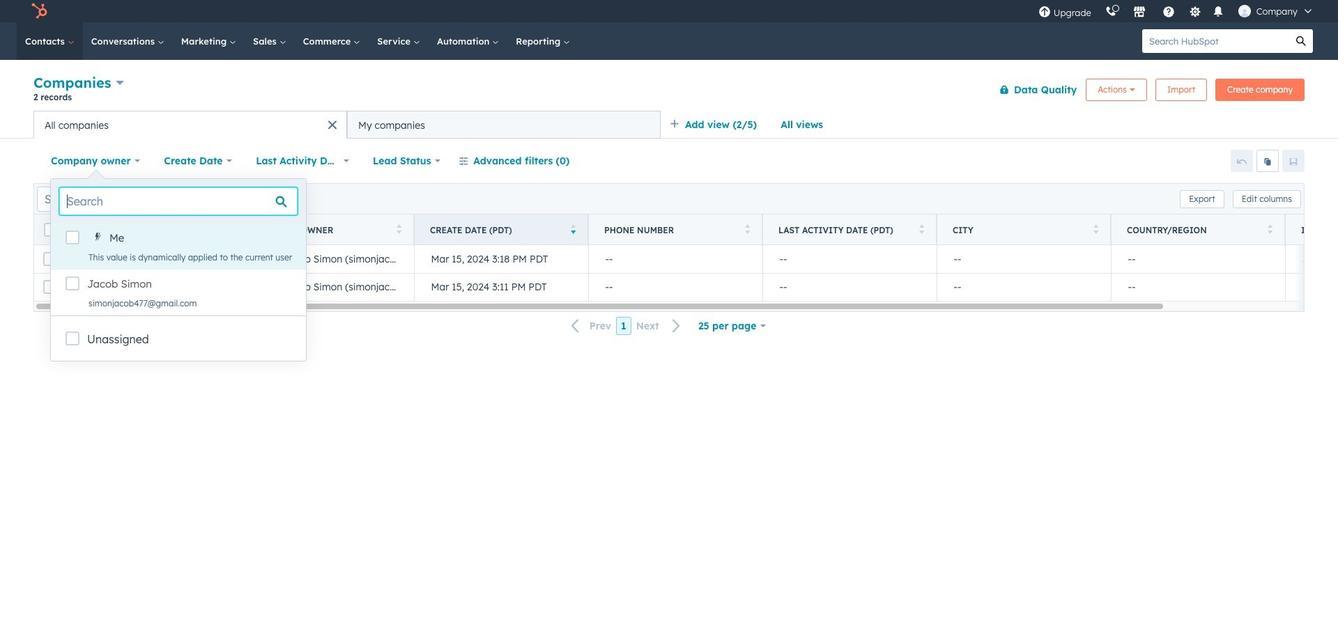 Task type: locate. For each thing, give the bounding box(es) containing it.
3 press to sort. image from the left
[[1094, 224, 1099, 234]]

list box
[[51, 224, 306, 316]]

1 press to sort. image from the left
[[396, 224, 402, 234]]

2 horizontal spatial press to sort. image
[[1268, 224, 1273, 234]]

press to sort. image for 5th press to sort. element from the right
[[396, 224, 402, 234]]

descending sort. press to sort ascending. element
[[571, 224, 576, 236]]

2 press to sort. image from the left
[[919, 224, 925, 234]]

banner
[[33, 71, 1305, 111]]

1 horizontal spatial press to sort. image
[[919, 224, 925, 234]]

2 press to sort. image from the left
[[745, 224, 750, 234]]

press to sort. image for 2nd press to sort. element from right
[[1094, 224, 1099, 234]]

Search name, phone, or domain search field
[[37, 187, 206, 212]]

press to sort. element
[[222, 224, 227, 236], [396, 224, 402, 236], [745, 224, 750, 236], [919, 224, 925, 236], [1094, 224, 1099, 236], [1268, 224, 1273, 236]]

press to sort. image
[[396, 224, 402, 234], [745, 224, 750, 234], [1268, 224, 1273, 234]]

3 press to sort. image from the left
[[1268, 224, 1273, 234]]

5 press to sort. element from the left
[[1094, 224, 1099, 236]]

1 horizontal spatial press to sort. image
[[745, 224, 750, 234]]

press to sort. image for sixth press to sort. element
[[1268, 224, 1273, 234]]

0 horizontal spatial press to sort. image
[[396, 224, 402, 234]]

0 horizontal spatial press to sort. image
[[222, 224, 227, 234]]

menu
[[1032, 0, 1322, 22]]

1 press to sort. image from the left
[[222, 224, 227, 234]]

2 horizontal spatial press to sort. image
[[1094, 224, 1099, 234]]

press to sort. image for 4th press to sort. element
[[919, 224, 925, 234]]

marketplaces image
[[1134, 6, 1146, 19]]

press to sort. image
[[222, 224, 227, 234], [919, 224, 925, 234], [1094, 224, 1099, 234]]

2 press to sort. element from the left
[[396, 224, 402, 236]]

6 press to sort. element from the left
[[1268, 224, 1273, 236]]



Task type: vqa. For each thing, say whether or not it's contained in the screenshot.
the rightmost Press to sort. image
yes



Task type: describe. For each thing, give the bounding box(es) containing it.
4 press to sort. element from the left
[[919, 224, 925, 236]]

press to sort. image for fourth press to sort. element from the right
[[745, 224, 750, 234]]

press to sort. image for sixth press to sort. element from the right
[[222, 224, 227, 234]]

descending sort. press to sort ascending. image
[[571, 224, 576, 234]]

Search HubSpot search field
[[1143, 29, 1290, 53]]

jacob simon image
[[1239, 5, 1251, 17]]

3 press to sort. element from the left
[[745, 224, 750, 236]]

pagination navigation
[[563, 317, 690, 336]]

1 press to sort. element from the left
[[222, 224, 227, 236]]

Search search field
[[59, 188, 298, 215]]



